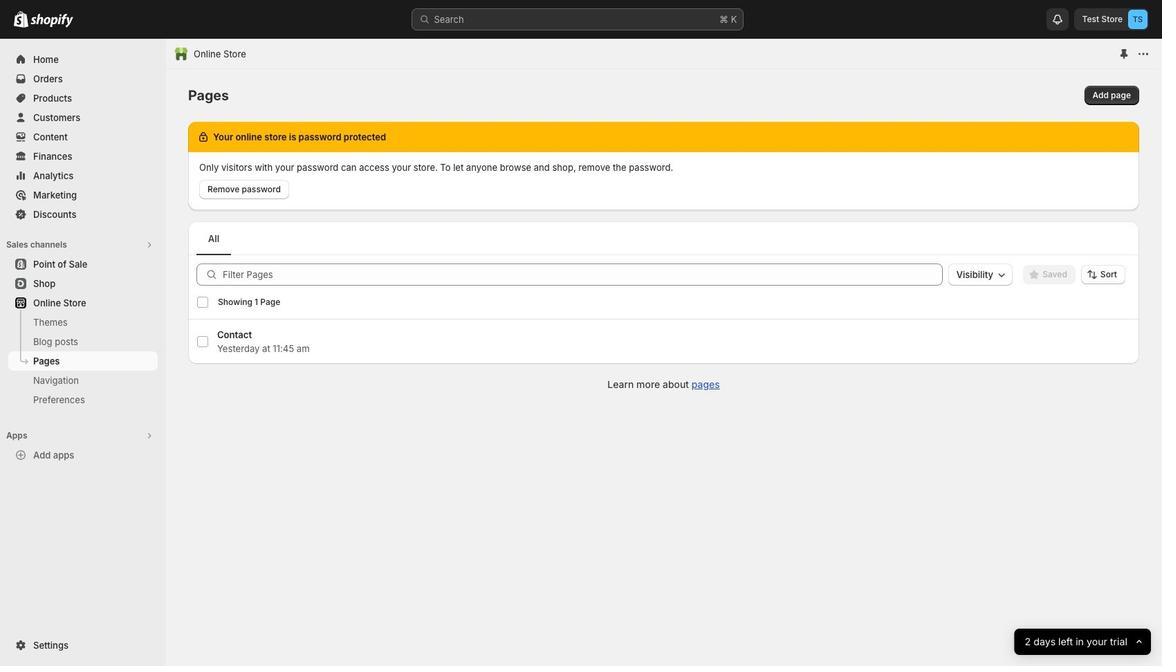 Task type: describe. For each thing, give the bounding box(es) containing it.
shopify image
[[14, 11, 28, 28]]

shopify image
[[30, 14, 73, 28]]



Task type: locate. For each thing, give the bounding box(es) containing it.
online store image
[[174, 47, 188, 61]]

test store image
[[1129, 10, 1148, 29]]



Task type: vqa. For each thing, say whether or not it's contained in the screenshot.
the gift cards link
no



